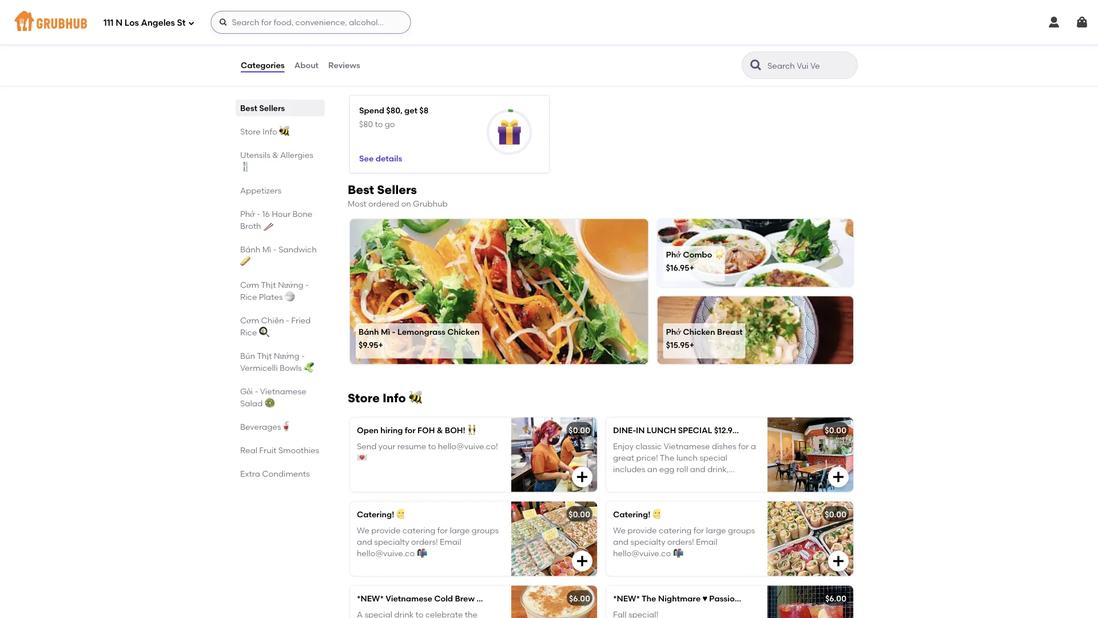 Task type: describe. For each thing, give the bounding box(es) containing it.
1 horizontal spatial store info 🐝
[[348, 391, 421, 405]]

see details
[[359, 153, 403, 163]]

smoothies
[[279, 445, 319, 455]]

passion
[[710, 593, 740, 603]]

phở for phở chicken breast $15.95 +
[[667, 327, 682, 336]]

1 catering from the left
[[403, 526, 436, 535]]

*new*
[[614, 593, 640, 603]]

2 we from the left
[[614, 526, 626, 535]]

bowls
[[280, 363, 302, 373]]

phở - 16 hour bone broth 🥢 tab
[[240, 208, 321, 232]]

cơm for cơm thịt nướng - rice plates 🍚
[[240, 280, 259, 290]]

best sellers
[[240, 103, 285, 113]]

spend
[[359, 105, 385, 115]]

1 orders! from the left
[[411, 537, 438, 547]]

111 n los angeles st
[[104, 18, 186, 28]]

reward icon image
[[497, 120, 522, 145]]

gỏi - vietnamese salad 🥗 tab
[[240, 385, 321, 409]]

1 we provide catering for large groups and specialty orders! email hello@vuive.co 📬 from the left
[[357, 526, 499, 558]]

categories
[[241, 60, 285, 70]]

*new* the nightmare ♥ passion fruit hibiscus *:･ﾟ✧* image
[[768, 586, 854, 618]]

most
[[348, 199, 367, 209]]

real fruit smoothies tab
[[240, 444, 321, 456]]

♥
[[703, 593, 708, 603]]

- inside phở - 16 hour bone broth 🥢
[[257, 209, 261, 219]]

dine-
[[614, 425, 637, 435]]

🥢
[[263, 221, 271, 231]]

combo
[[684, 249, 713, 259]]

🥒
[[304, 363, 312, 373]]

$80,
[[387, 105, 403, 115]]

- inside bánh mì - lemongrass chicken $9.95 +
[[392, 327, 396, 336]]

2 orders! from the left
[[668, 537, 695, 547]]

in
[[637, 425, 645, 435]]

group
[[330, 9, 353, 19]]

nướng for plates
[[278, 280, 304, 290]]

2 we provide catering for large groups and specialty orders! email hello@vuive.co 📬 from the left
[[614, 526, 756, 558]]

hello@vuive.co for second catering! 🌝 "image" from the right
[[357, 549, 415, 558]]

- inside bánh mì - sandwich 🥖
[[273, 244, 277, 254]]

1 catering! from the left
[[357, 509, 395, 519]]

open hiring for foh & boh! 👯
[[357, 425, 476, 435]]

to inside spend $80, get $8 $80 to go
[[375, 119, 383, 129]]

1 email from the left
[[440, 537, 462, 547]]

$6.00 for *new* vietnamese cold brew + cinnamon salted cold foam 🍂˚ ༘ ೀ⋆｡˚☕️ image
[[569, 593, 591, 603]]

svg image for catering! 🌝
[[576, 554, 590, 568]]

store inside tab
[[240, 126, 261, 136]]

see
[[359, 153, 374, 163]]

utensils
[[240, 150, 271, 160]]

plates
[[259, 292, 283, 302]]

ordered
[[369, 199, 400, 209]]

1 specialty from the left
[[375, 537, 410, 547]]

nightmare
[[659, 593, 701, 603]]

best for best sellers most ordered on grubhub
[[348, 183, 374, 197]]

condiments
[[262, 469, 310, 479]]

2 catering! 🌝 image from the left
[[768, 502, 854, 576]]

reviews
[[329, 60, 360, 70]]

+ inside bánh mì - lemongrass chicken $9.95 +
[[379, 340, 383, 350]]

2 provide from the left
[[628, 526, 657, 535]]

sellers for best sellers most ordered on grubhub
[[377, 183, 417, 197]]

start group order button
[[295, 3, 376, 24]]

special
[[679, 425, 713, 435]]

categories button
[[240, 45, 285, 86]]

vietnamese
[[260, 386, 307, 396]]

real fruit smoothies
[[240, 445, 319, 455]]

- inside cơm chiên - fried rice 🍳
[[286, 315, 290, 325]]

details
[[376, 153, 403, 163]]

1 horizontal spatial 🐝
[[409, 391, 421, 405]]

n
[[116, 18, 123, 28]]

mì for lemongrass
[[381, 327, 390, 336]]

store info 🐝 tab
[[240, 125, 321, 137]]

breast
[[718, 327, 743, 336]]

gỏi - vietnamese salad 🥗
[[240, 386, 307, 408]]

the
[[642, 593, 657, 603]]

st
[[177, 18, 186, 28]]

- inside cơm thịt nướng - rice plates 🍚
[[306, 280, 309, 290]]

gỏi
[[240, 386, 253, 396]]

$0.00 for second catering! 🌝 "image" from the right
[[569, 509, 591, 519]]

🍳
[[259, 327, 267, 337]]

🍚
[[285, 292, 293, 302]]

$9.95
[[359, 340, 379, 350]]

bánh mì - sandwich 🥖 tab
[[240, 243, 321, 267]]

resume
[[398, 441, 426, 451]]

2 groups from the left
[[729, 526, 756, 535]]

on
[[401, 199, 411, 209]]

Search Vui Ve search field
[[767, 60, 855, 71]]

hibiscus
[[762, 593, 795, 603]]

2 🌝 from the left
[[653, 509, 661, 519]]

cơm thịt nướng - rice plates 🍚 tab
[[240, 279, 321, 303]]

$15.95
[[667, 340, 690, 350]]

- inside gỏi - vietnamese salad 🥗
[[255, 386, 258, 396]]

2 email from the left
[[697, 537, 718, 547]]

👯
[[468, 425, 476, 435]]

hello@vuive.co!
[[438, 441, 498, 451]]

hour
[[272, 209, 291, 219]]

1 vertical spatial fruit
[[742, 593, 760, 603]]

salad
[[240, 398, 263, 408]]

reviews button
[[328, 45, 361, 86]]

cơm for cơm chiên - fried rice 🍳
[[240, 315, 259, 325]]

0 horizontal spatial for
[[405, 425, 416, 435]]

& inside utensils & allergies 🍴
[[273, 150, 279, 160]]

thịt for bún
[[257, 351, 272, 361]]

start group order
[[309, 9, 376, 19]]

1 horizontal spatial info
[[383, 391, 406, 405]]

2 horizontal spatial for
[[694, 526, 705, 535]]

- inside bún thịt nướng - vermicelli bowls 🥒
[[302, 351, 305, 361]]

phở for phở - 16 hour bone broth 🥢
[[240, 209, 255, 219]]

$80
[[359, 119, 373, 129]]

phở - 16 hour bone broth 🥢
[[240, 209, 313, 231]]

🥗
[[265, 398, 273, 408]]

see details button
[[359, 148, 403, 169]]

sandwich
[[279, 244, 317, 254]]

*new* the nightmare ♥ passion fruit hibiscus *:･ﾟ✧*
[[614, 593, 821, 603]]

😱‼️
[[740, 425, 752, 435]]

$16.95
[[667, 263, 690, 273]]

cơm chiên - fried rice 🍳
[[240, 315, 311, 337]]

angeles
[[141, 18, 175, 28]]

16
[[262, 209, 270, 219]]

1 provide from the left
[[372, 526, 401, 535]]

cơm thịt nướng - rice plates 🍚
[[240, 280, 309, 302]]

hello@vuive.co for first catering! 🌝 "image" from the right
[[614, 549, 671, 558]]

best sellers tab
[[240, 102, 321, 114]]

svg image for dine-in lunch special $12.95 😱‼️
[[832, 470, 846, 484]]

dine-in lunch special $12.95 😱‼️
[[614, 425, 752, 435]]

best sellers most ordered on grubhub
[[348, 183, 448, 209]]

bánh for bánh mì - sandwich 🥖
[[240, 244, 261, 254]]

best for best sellers
[[240, 103, 258, 113]]

start
[[309, 9, 328, 19]]

los
[[125, 18, 139, 28]]

2 catering! 🌝 from the left
[[614, 509, 661, 519]]

extra condiments
[[240, 469, 310, 479]]

about
[[295, 60, 319, 70]]

appetizers
[[240, 185, 282, 195]]

bún thịt nướng - vermicelli bowls 🥒 tab
[[240, 350, 321, 374]]

🥖
[[240, 256, 248, 266]]

lemongrass
[[398, 327, 446, 336]]

appetizers tab
[[240, 184, 321, 196]]



Task type: locate. For each thing, give the bounding box(es) containing it.
nướng for bowls
[[274, 351, 300, 361]]

&
[[273, 150, 279, 160], [437, 425, 443, 435]]

open hiring for foh & boh! 👯 image
[[512, 417, 598, 492]]

$8
[[420, 105, 429, 115]]

$0.00 for open hiring for foh & boh! 👯 image
[[569, 425, 591, 435]]

nướng inside bún thịt nướng - vermicelli bowls 🥒
[[274, 351, 300, 361]]

bánh up 🥖
[[240, 244, 261, 254]]

store info 🐝 down "best sellers"
[[240, 126, 287, 136]]

0 vertical spatial store
[[240, 126, 261, 136]]

hello@vuive.co
[[357, 549, 415, 558], [614, 549, 671, 558]]

fried
[[292, 315, 311, 325]]

mì down 🥢
[[263, 244, 271, 254]]

2 hello@vuive.co from the left
[[614, 549, 671, 558]]

search icon image
[[750, 58, 764, 72]]

0 horizontal spatial store info 🐝
[[240, 126, 287, 136]]

1 horizontal spatial catering
[[659, 526, 692, 535]]

1 horizontal spatial chicken
[[684, 327, 716, 336]]

phở up "broth"
[[240, 209, 255, 219]]

provide
[[372, 526, 401, 535], [628, 526, 657, 535]]

🐝 down best sellers tab
[[279, 126, 287, 136]]

1 vertical spatial rice
[[240, 327, 257, 337]]

best
[[240, 103, 258, 113], [348, 183, 374, 197]]

0 horizontal spatial we
[[357, 526, 370, 535]]

svg image
[[1076, 15, 1090, 29], [832, 470, 846, 484], [576, 554, 590, 568]]

catering
[[403, 526, 436, 535], [659, 526, 692, 535]]

1 horizontal spatial best
[[348, 183, 374, 197]]

1 hello@vuive.co from the left
[[357, 549, 415, 558]]

mì left lemongrass
[[381, 327, 390, 336]]

svg image
[[240, 8, 252, 20], [1048, 15, 1062, 29], [219, 18, 228, 27], [188, 20, 195, 27], [576, 470, 590, 484], [832, 554, 846, 568]]

rice left 🍳
[[240, 327, 257, 337]]

1 rice from the top
[[240, 292, 257, 302]]

bánh mì - sandwich 🥖
[[240, 244, 317, 266]]

store info 🐝
[[240, 126, 287, 136], [348, 391, 421, 405]]

mì inside bánh mì - lemongrass chicken $9.95 +
[[381, 327, 390, 336]]

$12.95
[[715, 425, 738, 435]]

go
[[385, 119, 395, 129]]

0 vertical spatial phở
[[240, 209, 255, 219]]

thịt inside cơm thịt nướng - rice plates 🍚
[[261, 280, 276, 290]]

🐝
[[279, 126, 287, 136], [409, 391, 421, 405]]

$0.00 for dine-in lunch special $12.95 😱‼️ "image"
[[826, 425, 847, 435]]

Search for food, convenience, alcohol... search field
[[211, 11, 411, 34]]

0 horizontal spatial mì
[[263, 244, 271, 254]]

0 horizontal spatial &
[[273, 150, 279, 160]]

- right gỏi
[[255, 386, 258, 396]]

thịt for cơm
[[261, 280, 276, 290]]

-
[[257, 209, 261, 219], [273, 244, 277, 254], [306, 280, 309, 290], [286, 315, 290, 325], [392, 327, 396, 336], [302, 351, 305, 361], [255, 386, 258, 396]]

1 horizontal spatial bánh
[[359, 327, 379, 336]]

0 horizontal spatial 📬
[[417, 549, 425, 558]]

foh
[[418, 425, 435, 435]]

catering! 🌝 image
[[512, 502, 598, 576], [768, 502, 854, 576]]

phở inside phở - 16 hour bone broth 🥢
[[240, 209, 255, 219]]

best up 'store info 🐝' tab
[[240, 103, 258, 113]]

0 horizontal spatial catering!
[[357, 509, 395, 519]]

phở chicken breast $15.95 +
[[667, 327, 743, 350]]

beverages🥤 tab
[[240, 421, 321, 433]]

0 vertical spatial bánh
[[240, 244, 261, 254]]

0 vertical spatial rice
[[240, 292, 257, 302]]

open
[[357, 425, 379, 435]]

2 catering from the left
[[659, 526, 692, 535]]

bánh
[[240, 244, 261, 254], [359, 327, 379, 336]]

main navigation navigation
[[0, 0, 1099, 45]]

phở inside phở chicken breast $15.95 +
[[667, 327, 682, 336]]

0 horizontal spatial large
[[450, 526, 470, 535]]

$0.00
[[569, 425, 591, 435], [826, 425, 847, 435], [569, 509, 591, 519], [826, 509, 847, 519]]

1 horizontal spatial &
[[437, 425, 443, 435]]

cơm up 🍳
[[240, 315, 259, 325]]

allergies
[[280, 150, 314, 160]]

chicken up $15.95
[[684, 327, 716, 336]]

chicken right lemongrass
[[448, 327, 480, 336]]

phở
[[240, 209, 255, 219], [667, 249, 682, 259], [667, 327, 682, 336]]

1 vertical spatial bánh
[[359, 327, 379, 336]]

fruit right "real"
[[259, 445, 277, 455]]

1 horizontal spatial large
[[707, 526, 727, 535]]

1 $6.00 from the left
[[569, 593, 591, 603]]

utensils & allergies 🍴 tab
[[240, 149, 321, 173]]

1 horizontal spatial fruit
[[742, 593, 760, 603]]

1 horizontal spatial email
[[697, 537, 718, 547]]

1 vertical spatial best
[[348, 183, 374, 197]]

$6.00 for *new* the nightmare ♥ passion fruit hibiscus *:･ﾟ✧* image
[[826, 593, 847, 603]]

1 horizontal spatial 🌝
[[653, 509, 661, 519]]

sellers up on
[[377, 183, 417, 197]]

nướng up 🍚
[[278, 280, 304, 290]]

1 horizontal spatial mì
[[381, 327, 390, 336]]

0 horizontal spatial catering
[[403, 526, 436, 535]]

real
[[240, 445, 258, 455]]

0 vertical spatial thịt
[[261, 280, 276, 290]]

1 horizontal spatial for
[[438, 526, 448, 535]]

1 vertical spatial svg image
[[832, 470, 846, 484]]

thịt up the vermicelli
[[257, 351, 272, 361]]

2 vertical spatial phở
[[667, 327, 682, 336]]

- up fried
[[306, 280, 309, 290]]

0 vertical spatial svg image
[[1076, 15, 1090, 29]]

fruit
[[259, 445, 277, 455], [742, 593, 760, 603]]

2 vertical spatial svg image
[[576, 554, 590, 568]]

extra condiments tab
[[240, 468, 321, 480]]

1 vertical spatial mì
[[381, 327, 390, 336]]

vermicelli
[[240, 363, 278, 373]]

1 horizontal spatial catering! 🌝 image
[[768, 502, 854, 576]]

1 📬 from the left
[[417, 549, 425, 558]]

beverages🥤
[[240, 422, 289, 432]]

2 large from the left
[[707, 526, 727, 535]]

bánh mì - lemongrass chicken $9.95 +
[[359, 327, 480, 350]]

0 vertical spatial mì
[[263, 244, 271, 254]]

phở inside the phở combo 🌟 $16.95 +
[[667, 249, 682, 259]]

people icon image
[[295, 8, 307, 20]]

to
[[375, 119, 383, 129], [428, 441, 436, 451]]

info
[[263, 126, 277, 136], [383, 391, 406, 405]]

rice inside cơm thịt nướng - rice plates 🍚
[[240, 292, 257, 302]]

rice left plates
[[240, 292, 257, 302]]

0 horizontal spatial store
[[240, 126, 261, 136]]

2 specialty from the left
[[631, 537, 666, 547]]

order
[[355, 9, 376, 19]]

catering!
[[357, 509, 395, 519], [614, 509, 651, 519]]

sellers inside tab
[[259, 103, 285, 113]]

bánh inside bánh mì - lemongrass chicken $9.95 +
[[359, 327, 379, 336]]

- left 16
[[257, 209, 261, 219]]

rice
[[240, 292, 257, 302], [240, 327, 257, 337]]

preorder button
[[240, 3, 288, 24]]

svg image inside main navigation navigation
[[1076, 15, 1090, 29]]

- left lemongrass
[[392, 327, 396, 336]]

111
[[104, 18, 114, 28]]

1 horizontal spatial we provide catering for large groups and specialty orders! email hello@vuive.co 📬
[[614, 526, 756, 558]]

thịt inside bún thịt nướng - vermicelli bowls 🥒
[[257, 351, 272, 361]]

phở for phở combo 🌟 $16.95 +
[[667, 249, 682, 259]]

2 rice from the top
[[240, 327, 257, 337]]

1 groups from the left
[[472, 526, 499, 535]]

0 vertical spatial 🐝
[[279, 126, 287, 136]]

0 horizontal spatial hello@vuive.co
[[357, 549, 415, 558]]

0 horizontal spatial bánh
[[240, 244, 261, 254]]

mì for sandwich
[[263, 244, 271, 254]]

1 vertical spatial sellers
[[377, 183, 417, 197]]

$0.00 for first catering! 🌝 "image" from the right
[[826, 509, 847, 519]]

1 horizontal spatial $6.00
[[826, 593, 847, 603]]

fruit inside tab
[[259, 445, 277, 455]]

svg image inside preorder button
[[240, 8, 252, 20]]

spend $80, get $8 $80 to go
[[359, 105, 429, 129]]

rice for cơm chiên - fried rice 🍳
[[240, 327, 257, 337]]

send
[[357, 441, 377, 451]]

& right utensils
[[273, 150, 279, 160]]

📬
[[417, 549, 425, 558], [673, 549, 681, 558]]

bone
[[293, 209, 313, 219]]

cơm inside cơm chiên - fried rice 🍳
[[240, 315, 259, 325]]

💌
[[357, 453, 365, 463]]

nướng up 'bowls'
[[274, 351, 300, 361]]

to left go at the top left of the page
[[375, 119, 383, 129]]

get
[[405, 105, 418, 115]]

1 catering! 🌝 image from the left
[[512, 502, 598, 576]]

2 cơm from the top
[[240, 315, 259, 325]]

0 horizontal spatial $6.00
[[569, 593, 591, 603]]

1 horizontal spatial catering!
[[614, 509, 651, 519]]

+ for $15.95
[[690, 340, 695, 350]]

1 we from the left
[[357, 526, 370, 535]]

utensils & allergies 🍴
[[240, 150, 314, 172]]

1 horizontal spatial and
[[614, 537, 629, 547]]

info inside tab
[[263, 126, 277, 136]]

🌟
[[715, 249, 723, 259]]

2 and from the left
[[614, 537, 629, 547]]

1 horizontal spatial to
[[428, 441, 436, 451]]

0 horizontal spatial fruit
[[259, 445, 277, 455]]

2 catering! from the left
[[614, 509, 651, 519]]

0 horizontal spatial svg image
[[576, 554, 590, 568]]

chiên
[[261, 315, 284, 325]]

2 horizontal spatial svg image
[[1076, 15, 1090, 29]]

0 vertical spatial nướng
[[278, 280, 304, 290]]

cơm down 🥖
[[240, 280, 259, 290]]

1 vertical spatial phở
[[667, 249, 682, 259]]

thịt up plates
[[261, 280, 276, 290]]

best inside best sellers most ordered on grubhub
[[348, 183, 374, 197]]

for
[[405, 425, 416, 435], [438, 526, 448, 535], [694, 526, 705, 535]]

bánh for bánh mì - lemongrass chicken $9.95 +
[[359, 327, 379, 336]]

0 horizontal spatial info
[[263, 126, 277, 136]]

0 vertical spatial fruit
[[259, 445, 277, 455]]

0 horizontal spatial orders!
[[411, 537, 438, 547]]

1 catering! 🌝 from the left
[[357, 509, 404, 519]]

1 cơm from the top
[[240, 280, 259, 290]]

1 horizontal spatial groups
[[729, 526, 756, 535]]

0 vertical spatial to
[[375, 119, 383, 129]]

+ inside phở chicken breast $15.95 +
[[690, 340, 695, 350]]

mì
[[263, 244, 271, 254], [381, 327, 390, 336]]

sellers up 'store info 🐝' tab
[[259, 103, 285, 113]]

sellers inside best sellers most ordered on grubhub
[[377, 183, 417, 197]]

1 vertical spatial store info 🐝
[[348, 391, 421, 405]]

0 vertical spatial cơm
[[240, 280, 259, 290]]

- left sandwich
[[273, 244, 277, 254]]

1 horizontal spatial store
[[348, 391, 380, 405]]

2 📬 from the left
[[673, 549, 681, 558]]

nướng inside cơm thịt nướng - rice plates 🍚
[[278, 280, 304, 290]]

1 vertical spatial nướng
[[274, 351, 300, 361]]

boh!
[[445, 425, 466, 435]]

info up hiring
[[383, 391, 406, 405]]

about button
[[294, 45, 319, 86]]

1 horizontal spatial 📬
[[673, 549, 681, 558]]

extra
[[240, 469, 260, 479]]

+ inside the phở combo 🌟 $16.95 +
[[690, 263, 695, 273]]

cơm inside cơm thịt nướng - rice plates 🍚
[[240, 280, 259, 290]]

$6.00 right *:･ﾟ✧*
[[826, 593, 847, 603]]

*new* vietnamese cold brew + cinnamon salted cold foam 🍂˚ ༘ ೀ⋆｡˚☕️ image
[[512, 586, 598, 618]]

chicken
[[448, 327, 480, 336], [684, 327, 716, 336]]

$6.00
[[569, 593, 591, 603], [826, 593, 847, 603]]

0 vertical spatial best
[[240, 103, 258, 113]]

to down foh
[[428, 441, 436, 451]]

your
[[379, 441, 396, 451]]

0 vertical spatial info
[[263, 126, 277, 136]]

2 chicken from the left
[[684, 327, 716, 336]]

0 horizontal spatial to
[[375, 119, 383, 129]]

0 horizontal spatial best
[[240, 103, 258, 113]]

+ for $16.95
[[690, 263, 695, 273]]

🍴
[[240, 162, 248, 172]]

0 horizontal spatial email
[[440, 537, 462, 547]]

0 horizontal spatial 🐝
[[279, 126, 287, 136]]

0 horizontal spatial catering! 🌝
[[357, 509, 404, 519]]

cơm
[[240, 280, 259, 290], [240, 315, 259, 325]]

preorder
[[254, 9, 288, 19]]

store info 🐝 up hiring
[[348, 391, 421, 405]]

0 horizontal spatial 🌝
[[396, 509, 404, 519]]

1 chicken from the left
[[448, 327, 480, 336]]

lunch
[[647, 425, 677, 435]]

and
[[357, 537, 373, 547], [614, 537, 629, 547]]

1 horizontal spatial svg image
[[832, 470, 846, 484]]

- left fried
[[286, 315, 290, 325]]

dine-in lunch special $12.95 😱‼️ image
[[768, 417, 854, 492]]

1 vertical spatial info
[[383, 391, 406, 405]]

0 vertical spatial &
[[273, 150, 279, 160]]

info down "best sellers"
[[263, 126, 277, 136]]

rice inside cơm chiên - fried rice 🍳
[[240, 327, 257, 337]]

store up open
[[348, 391, 380, 405]]

1 horizontal spatial hello@vuive.co
[[614, 549, 671, 558]]

cơm chiên - fried rice 🍳 tab
[[240, 314, 321, 338]]

1 vertical spatial thịt
[[257, 351, 272, 361]]

1 vertical spatial store
[[348, 391, 380, 405]]

send your resume to hello@vuive.co! 💌
[[357, 441, 498, 463]]

0 horizontal spatial we provide catering for large groups and specialty orders! email hello@vuive.co 📬
[[357, 526, 499, 558]]

phở up $16.95
[[667, 249, 682, 259]]

& right foh
[[437, 425, 443, 435]]

1 large from the left
[[450, 526, 470, 535]]

chicken inside bánh mì - lemongrass chicken $9.95 +
[[448, 327, 480, 336]]

1 and from the left
[[357, 537, 373, 547]]

1 horizontal spatial sellers
[[377, 183, 417, 197]]

bánh up $9.95
[[359, 327, 379, 336]]

store info 🐝 inside tab
[[240, 126, 287, 136]]

1 horizontal spatial catering! 🌝
[[614, 509, 661, 519]]

*:･ﾟ✧*
[[797, 593, 821, 603]]

1 horizontal spatial we
[[614, 526, 626, 535]]

1 horizontal spatial orders!
[[668, 537, 695, 547]]

🌝
[[396, 509, 404, 519], [653, 509, 661, 519]]

1 horizontal spatial specialty
[[631, 537, 666, 547]]

we provide catering for large groups and specialty orders! email hello@vuive.co 📬
[[357, 526, 499, 558], [614, 526, 756, 558]]

bún
[[240, 351, 255, 361]]

thịt
[[261, 280, 276, 290], [257, 351, 272, 361]]

mì inside bánh mì - sandwich 🥖
[[263, 244, 271, 254]]

🐝 up open hiring for foh & boh! 👯
[[409, 391, 421, 405]]

1 vertical spatial cơm
[[240, 315, 259, 325]]

grubhub
[[413, 199, 448, 209]]

store up utensils
[[240, 126, 261, 136]]

$6.00 inside button
[[569, 593, 591, 603]]

1 vertical spatial 🐝
[[409, 391, 421, 405]]

$6.00 left *new*
[[569, 593, 591, 603]]

chicken inside phở chicken breast $15.95 +
[[684, 327, 716, 336]]

hiring
[[381, 425, 403, 435]]

0 horizontal spatial specialty
[[375, 537, 410, 547]]

broth
[[240, 221, 261, 231]]

fruit right the passion on the right of page
[[742, 593, 760, 603]]

0 horizontal spatial sellers
[[259, 103, 285, 113]]

🐝 inside tab
[[279, 126, 287, 136]]

2 $6.00 from the left
[[826, 593, 847, 603]]

nướng
[[278, 280, 304, 290], [274, 351, 300, 361]]

sellers for best sellers
[[259, 103, 285, 113]]

1 vertical spatial to
[[428, 441, 436, 451]]

0 horizontal spatial groups
[[472, 526, 499, 535]]

phở up $15.95
[[667, 327, 682, 336]]

0 horizontal spatial and
[[357, 537, 373, 547]]

best up the 'most'
[[348, 183, 374, 197]]

0 vertical spatial sellers
[[259, 103, 285, 113]]

0 horizontal spatial provide
[[372, 526, 401, 535]]

0 horizontal spatial catering! 🌝 image
[[512, 502, 598, 576]]

bánh inside bánh mì - sandwich 🥖
[[240, 244, 261, 254]]

1 vertical spatial &
[[437, 425, 443, 435]]

bún thịt nướng - vermicelli bowls 🥒
[[240, 351, 312, 373]]

best inside tab
[[240, 103, 258, 113]]

- up 🥒
[[302, 351, 305, 361]]

0 horizontal spatial chicken
[[448, 327, 480, 336]]

rice for cơm thịt nướng - rice plates 🍚
[[240, 292, 257, 302]]

1 horizontal spatial provide
[[628, 526, 657, 535]]

1 🌝 from the left
[[396, 509, 404, 519]]

to inside send your resume to hello@vuive.co! 💌
[[428, 441, 436, 451]]

phở combo 🌟 $16.95 +
[[667, 249, 723, 273]]

0 vertical spatial store info 🐝
[[240, 126, 287, 136]]



Task type: vqa. For each thing, say whether or not it's contained in the screenshot.
the topmost "sausage"
no



